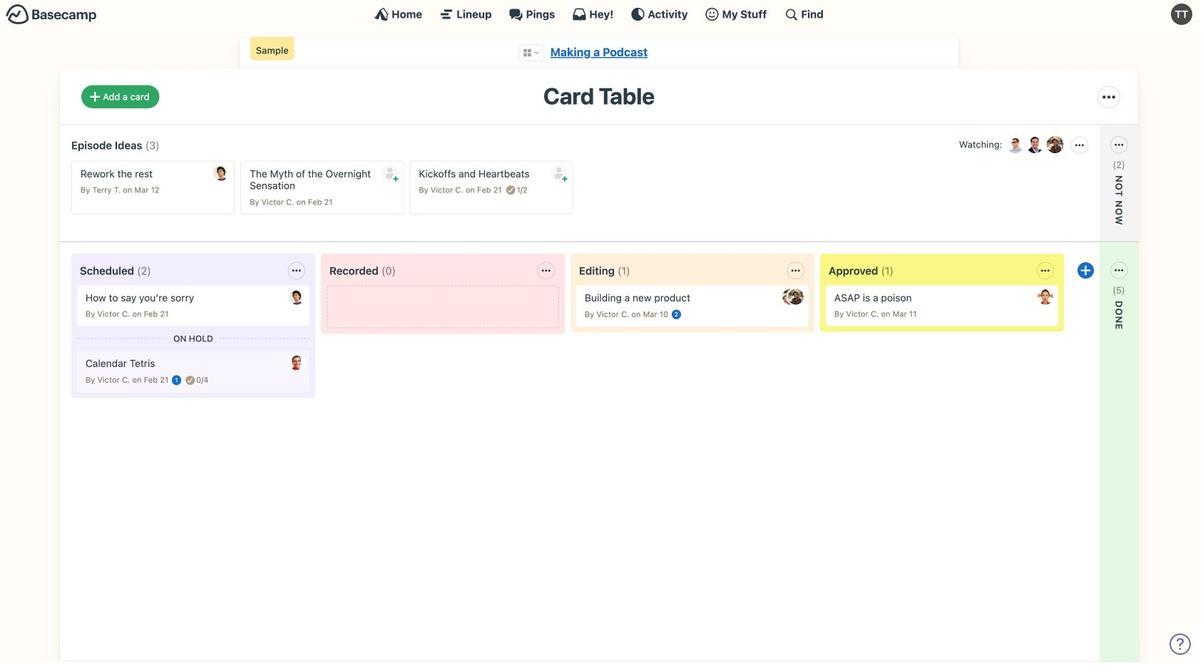 Task type: vqa. For each thing, say whether or not it's contained in the screenshot.
Jared Davis image
yes



Task type: describe. For each thing, give the bounding box(es) containing it.
nicole katz image
[[788, 289, 804, 305]]

keyboard shortcut: ⌘ + / image
[[784, 7, 798, 21]]

steve marsh image
[[289, 355, 305, 371]]

terry turtle image
[[1171, 4, 1192, 25]]

1 horizontal spatial jared davis image
[[289, 289, 305, 305]]

breadcrumb element
[[240, 37, 958, 68]]

nicole katz image
[[1045, 135, 1065, 155]]

0 vertical spatial jared davis image
[[213, 165, 229, 181]]

annie bryan image
[[1038, 289, 1053, 305]]

victor cooper image
[[1005, 135, 1025, 155]]



Task type: locate. For each thing, give the bounding box(es) containing it.
on mar 10 element
[[631, 310, 668, 319]]

switch accounts image
[[6, 4, 97, 26]]

jennifer young image
[[782, 289, 798, 305]]

None submit
[[381, 165, 399, 182], [551, 165, 568, 182], [1024, 182, 1124, 200], [1024, 308, 1124, 325], [381, 165, 399, 182], [551, 165, 568, 182], [1024, 182, 1124, 200], [1024, 308, 1124, 325]]

on mar 11 element
[[881, 310, 917, 319]]

josh fiske image
[[1025, 135, 1045, 155]]

main element
[[0, 0, 1198, 28]]

0 horizontal spatial jared davis image
[[213, 165, 229, 181]]

jared davis image
[[213, 165, 229, 181], [289, 289, 305, 305]]

on feb 21 element
[[466, 185, 502, 195], [296, 197, 333, 207], [132, 310, 168, 319], [132, 376, 168, 385]]

1 vertical spatial jared davis image
[[289, 289, 305, 305]]

on mar 12 element
[[123, 185, 159, 195]]



